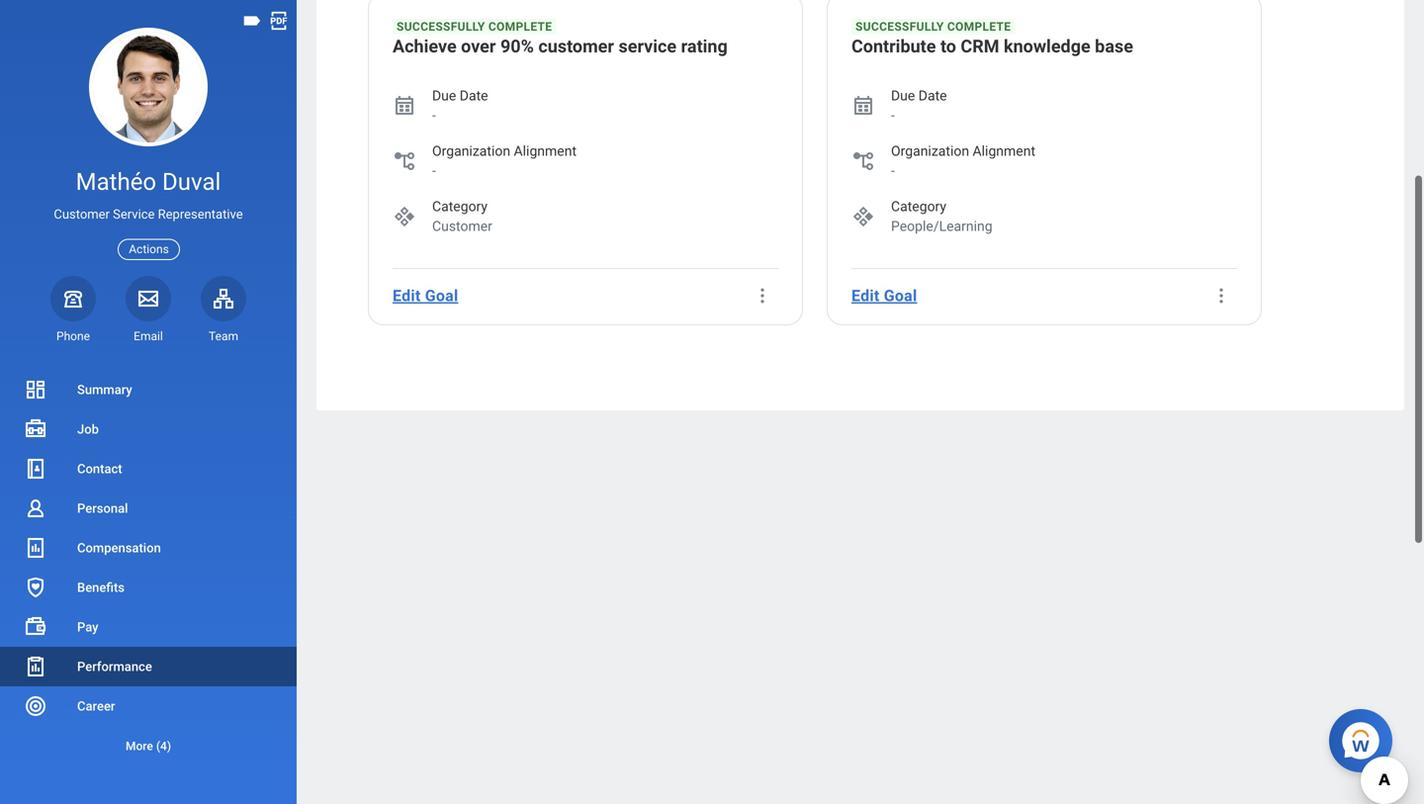 Task type: locate. For each thing, give the bounding box(es) containing it.
0 horizontal spatial edit
[[393, 286, 421, 305]]

actions button
[[118, 239, 180, 260]]

benefits image
[[24, 576, 47, 600]]

complete inside the successfully complete achieve over 90% customer service rating
[[489, 20, 553, 33]]

more (4) button
[[0, 726, 297, 766]]

0 horizontal spatial goal
[[425, 286, 459, 305]]

1 horizontal spatial complete
[[948, 20, 1012, 33]]

goal down people/learning element
[[884, 286, 918, 305]]

1 successfully from the left
[[397, 20, 485, 33]]

organization for to
[[892, 143, 970, 159]]

career
[[77, 699, 115, 714]]

email button
[[126, 276, 171, 344]]

category
[[432, 198, 488, 215], [892, 198, 947, 215]]

2 successfully from the left
[[856, 20, 945, 33]]

successfully inside the successfully complete achieve over 90% customer service rating
[[397, 20, 485, 33]]

1 horizontal spatial pattern image
[[852, 205, 876, 228]]

category inside category customer
[[432, 198, 488, 215]]

edit goal button for contribute
[[844, 276, 926, 315]]

1 edit goal from the left
[[393, 286, 459, 305]]

edit goal down "customer" element
[[393, 286, 459, 305]]

achieve over 90% customer service rating element
[[393, 34, 728, 62]]

organization alignment - for 90%
[[432, 143, 577, 179]]

2 due date - from the left
[[892, 87, 948, 124]]

0 horizontal spatial due
[[432, 87, 457, 104]]

pay link
[[0, 608, 297, 647]]

compensation
[[77, 541, 161, 556]]

2 pattern image from the left
[[852, 205, 876, 228]]

0 horizontal spatial category
[[432, 198, 488, 215]]

complete up 90%
[[489, 20, 553, 33]]

0 horizontal spatial related actions vertical image
[[753, 286, 773, 306]]

list containing summary
[[0, 370, 297, 766]]

due down achieve
[[432, 87, 457, 104]]

2 organization from the left
[[892, 143, 970, 159]]

1 edit goal button from the left
[[385, 276, 467, 315]]

calendar alt image for contribute
[[852, 94, 876, 118]]

1 horizontal spatial edit goal
[[852, 286, 918, 305]]

crm
[[961, 36, 1000, 57]]

edit goal button down people/learning element
[[844, 276, 926, 315]]

contact link
[[0, 449, 297, 489]]

pattern image left category customer
[[393, 205, 417, 228]]

successfully up contribute
[[856, 20, 945, 33]]

due
[[432, 87, 457, 104], [892, 87, 916, 104]]

contribute to crm knowledge base element
[[852, 34, 1134, 62]]

1 hierarchy parent image from the left
[[393, 149, 417, 173]]

calendar alt image down achieve
[[393, 94, 417, 118]]

related actions vertical image for achieve over 90% customer service rating
[[753, 286, 773, 306]]

1 horizontal spatial hierarchy parent image
[[852, 149, 876, 173]]

people/learning element
[[892, 217, 993, 236]]

2 edit goal button from the left
[[844, 276, 926, 315]]

job link
[[0, 410, 297, 449]]

list
[[0, 370, 297, 766]]

successfully
[[397, 20, 485, 33], [856, 20, 945, 33]]

1 organization from the left
[[432, 143, 511, 159]]

- up category customer
[[432, 163, 436, 179]]

0 horizontal spatial edit goal button
[[385, 276, 467, 315]]

compensation image
[[24, 536, 47, 560]]

due for achieve
[[432, 87, 457, 104]]

0 horizontal spatial edit goal
[[393, 286, 459, 305]]

edit goal down people/learning element
[[852, 286, 918, 305]]

due date - down contribute
[[892, 87, 948, 124]]

1 horizontal spatial edit goal button
[[844, 276, 926, 315]]

successfully up achieve
[[397, 20, 485, 33]]

-
[[432, 107, 436, 124], [892, 107, 895, 124], [432, 163, 436, 179], [892, 163, 895, 179]]

date down over
[[460, 87, 488, 104]]

customer inside navigation pane region
[[54, 207, 110, 222]]

pattern image
[[393, 205, 417, 228], [852, 205, 876, 228]]

related actions vertical image
[[753, 286, 773, 306], [1212, 286, 1232, 306]]

due date - down over
[[432, 87, 488, 124]]

2 due from the left
[[892, 87, 916, 104]]

1 due from the left
[[432, 87, 457, 104]]

2 hierarchy parent image from the left
[[852, 149, 876, 173]]

1 horizontal spatial organization
[[892, 143, 970, 159]]

1 horizontal spatial related actions vertical image
[[1212, 286, 1232, 306]]

1 horizontal spatial alignment
[[973, 143, 1036, 159]]

category up people/learning
[[892, 198, 947, 215]]

2 related actions vertical image from the left
[[1212, 286, 1232, 306]]

1 horizontal spatial successfully
[[856, 20, 945, 33]]

edit
[[393, 286, 421, 305], [852, 286, 880, 305]]

service
[[619, 36, 677, 57]]

2 category from the left
[[892, 198, 947, 215]]

1 horizontal spatial customer
[[432, 218, 493, 234]]

2 complete from the left
[[948, 20, 1012, 33]]

due date - for achieve
[[432, 87, 488, 124]]

1 horizontal spatial due date -
[[892, 87, 948, 124]]

1 organization alignment - from the left
[[432, 143, 577, 179]]

0 horizontal spatial organization alignment -
[[432, 143, 577, 179]]

1 alignment from the left
[[514, 143, 577, 159]]

1 horizontal spatial calendar alt image
[[852, 94, 876, 118]]

0 horizontal spatial alignment
[[514, 143, 577, 159]]

team
[[209, 329, 238, 343]]

0 horizontal spatial successfully
[[397, 20, 485, 33]]

2 alignment from the left
[[973, 143, 1036, 159]]

organization up category customer
[[432, 143, 511, 159]]

mail image
[[137, 287, 160, 310]]

summary image
[[24, 378, 47, 402]]

1 due date - from the left
[[432, 87, 488, 124]]

due date - for contribute
[[892, 87, 948, 124]]

customer
[[539, 36, 614, 57]]

goal
[[425, 286, 459, 305], [884, 286, 918, 305]]

goal down "customer" element
[[425, 286, 459, 305]]

0 horizontal spatial due date -
[[432, 87, 488, 124]]

2 organization alignment - from the left
[[892, 143, 1036, 179]]

0 horizontal spatial complete
[[489, 20, 553, 33]]

0 horizontal spatial customer
[[54, 207, 110, 222]]

0 horizontal spatial calendar alt image
[[393, 94, 417, 118]]

alignment
[[514, 143, 577, 159], [973, 143, 1036, 159]]

complete
[[489, 20, 553, 33], [948, 20, 1012, 33]]

1 category from the left
[[432, 198, 488, 215]]

rating
[[681, 36, 728, 57]]

date down to
[[919, 87, 948, 104]]

successfully for contribute
[[856, 20, 945, 33]]

organization alignment -
[[432, 143, 577, 179], [892, 143, 1036, 179]]

pay image
[[24, 616, 47, 639]]

people/learning
[[892, 218, 993, 234]]

category inside category people/learning
[[892, 198, 947, 215]]

pattern image left category people/learning
[[852, 205, 876, 228]]

complete inside 'successfully complete contribute to crm knowledge base'
[[948, 20, 1012, 33]]

0 horizontal spatial date
[[460, 87, 488, 104]]

0 horizontal spatial organization
[[432, 143, 511, 159]]

team link
[[201, 276, 246, 344]]

pattern image for contribute to crm knowledge base
[[852, 205, 876, 228]]

0 horizontal spatial pattern image
[[393, 205, 417, 228]]

1 horizontal spatial edit
[[852, 286, 880, 305]]

due date -
[[432, 87, 488, 124], [892, 87, 948, 124]]

edit goal button
[[385, 276, 467, 315], [844, 276, 926, 315]]

organization up category people/learning
[[892, 143, 970, 159]]

1 pattern image from the left
[[393, 205, 417, 228]]

2 date from the left
[[919, 87, 948, 104]]

1 goal from the left
[[425, 286, 459, 305]]

0 horizontal spatial hierarchy parent image
[[393, 149, 417, 173]]

1 horizontal spatial date
[[919, 87, 948, 104]]

1 complete from the left
[[489, 20, 553, 33]]

team mathéo duval element
[[201, 328, 246, 344]]

organization alignment - up category customer
[[432, 143, 577, 179]]

organization alignment - for crm
[[892, 143, 1036, 179]]

date
[[460, 87, 488, 104], [919, 87, 948, 104]]

email mathéo duval element
[[126, 328, 171, 344]]

complete for crm
[[948, 20, 1012, 33]]

1 horizontal spatial due
[[892, 87, 916, 104]]

calendar alt image for achieve
[[393, 94, 417, 118]]

2 goal from the left
[[884, 286, 918, 305]]

hierarchy parent image
[[393, 149, 417, 173], [852, 149, 876, 173]]

due down contribute
[[892, 87, 916, 104]]

1 horizontal spatial category
[[892, 198, 947, 215]]

2 edit goal from the left
[[852, 286, 918, 305]]

phone button
[[50, 276, 96, 344]]

category up "customer" element
[[432, 198, 488, 215]]

edit goal button down "customer" element
[[385, 276, 467, 315]]

edit goal
[[393, 286, 459, 305], [852, 286, 918, 305]]

1 edit from the left
[[393, 286, 421, 305]]

job image
[[24, 418, 47, 441]]

email
[[134, 329, 163, 343]]

1 related actions vertical image from the left
[[753, 286, 773, 306]]

edit goal button for achieve
[[385, 276, 467, 315]]

2 calendar alt image from the left
[[852, 94, 876, 118]]

- down contribute
[[892, 107, 895, 124]]

1 calendar alt image from the left
[[393, 94, 417, 118]]

date for to
[[919, 87, 948, 104]]

successfully inside 'successfully complete contribute to crm knowledge base'
[[856, 20, 945, 33]]

successfully complete achieve over 90% customer service rating
[[393, 20, 728, 57]]

organization alignment - up category people/learning
[[892, 143, 1036, 179]]

1 horizontal spatial organization alignment -
[[892, 143, 1036, 179]]

organization
[[432, 143, 511, 159], [892, 143, 970, 159]]

duval
[[162, 168, 221, 196]]

phone image
[[59, 287, 87, 310]]

calendar alt image
[[393, 94, 417, 118], [852, 94, 876, 118]]

1 date from the left
[[460, 87, 488, 104]]

category for contribute
[[892, 198, 947, 215]]

complete up the crm
[[948, 20, 1012, 33]]

customer
[[54, 207, 110, 222], [432, 218, 493, 234]]

calendar alt image down contribute
[[852, 94, 876, 118]]

2 edit from the left
[[852, 286, 880, 305]]

edit for contribute to crm knowledge base
[[852, 286, 880, 305]]

goal for contribute
[[884, 286, 918, 305]]

1 horizontal spatial goal
[[884, 286, 918, 305]]



Task type: describe. For each thing, give the bounding box(es) containing it.
alignment for knowledge
[[973, 143, 1036, 159]]

contact
[[77, 462, 122, 476]]

benefits
[[77, 580, 125, 595]]

contribute
[[852, 36, 937, 57]]

service
[[113, 207, 155, 222]]

mathéo duval
[[76, 168, 221, 196]]

more (4) button
[[0, 735, 297, 758]]

customer element
[[432, 217, 493, 236]]

tag image
[[241, 10, 263, 32]]

complete for 90%
[[489, 20, 553, 33]]

navigation pane region
[[0, 0, 297, 805]]

benefits link
[[0, 568, 297, 608]]

successfully complete contribute to crm knowledge base
[[852, 20, 1134, 57]]

edit for achieve over 90% customer service rating
[[393, 286, 421, 305]]

pattern image for achieve over 90% customer service rating
[[393, 205, 417, 228]]

career image
[[24, 695, 47, 718]]

goal for achieve
[[425, 286, 459, 305]]

pay
[[77, 620, 98, 635]]

base
[[1096, 36, 1134, 57]]

actions
[[129, 243, 169, 256]]

career link
[[0, 687, 297, 726]]

over
[[461, 36, 496, 57]]

phone mathéo duval element
[[50, 328, 96, 344]]

category customer
[[432, 198, 493, 234]]

performance image
[[24, 655, 47, 679]]

contact image
[[24, 457, 47, 481]]

alignment for customer
[[514, 143, 577, 159]]

phone
[[56, 329, 90, 343]]

hierarchy parent image for achieve
[[393, 149, 417, 173]]

achieve
[[393, 36, 457, 57]]

edit goal for achieve
[[393, 286, 459, 305]]

mathéo
[[76, 168, 156, 196]]

view team image
[[212, 287, 236, 310]]

successfully for achieve
[[397, 20, 485, 33]]

knowledge
[[1004, 36, 1091, 57]]

category for achieve
[[432, 198, 488, 215]]

category people/learning
[[892, 198, 993, 234]]

performance link
[[0, 647, 297, 687]]

personal
[[77, 501, 128, 516]]

related actions vertical image for contribute to crm knowledge base
[[1212, 286, 1232, 306]]

edit goal for contribute
[[852, 286, 918, 305]]

summary
[[77, 382, 132, 397]]

performance
[[77, 660, 152, 674]]

representative
[[158, 207, 243, 222]]

date for over
[[460, 87, 488, 104]]

- down achieve
[[432, 107, 436, 124]]

- up category people/learning
[[892, 163, 895, 179]]

customer service representative
[[54, 207, 243, 222]]

personal link
[[0, 489, 297, 528]]

organization for over
[[432, 143, 511, 159]]

due for contribute
[[892, 87, 916, 104]]

more (4)
[[126, 740, 171, 754]]

job
[[77, 422, 99, 437]]

to
[[941, 36, 957, 57]]

90%
[[501, 36, 534, 57]]

more
[[126, 740, 153, 754]]

hierarchy parent image for contribute
[[852, 149, 876, 173]]

view printable version (pdf) image
[[268, 10, 290, 32]]

workday assistant region
[[1330, 702, 1401, 773]]

summary link
[[0, 370, 297, 410]]

personal image
[[24, 497, 47, 521]]

(4)
[[156, 740, 171, 754]]

compensation link
[[0, 528, 297, 568]]



Task type: vqa. For each thing, say whether or not it's contained in the screenshot.
fresh
no



